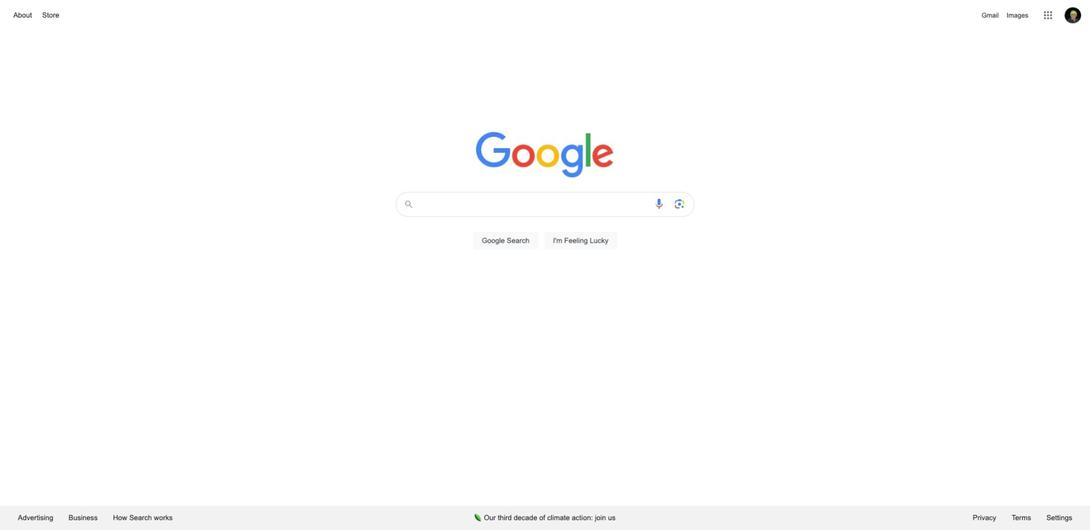 Task type: vqa. For each thing, say whether or not it's contained in the screenshot.
NONSTOP FLIGHT. ELEMENT related to the 'Total duration 3 hr 46 min.' element at the bottom
no



Task type: locate. For each thing, give the bounding box(es) containing it.
google image
[[476, 132, 615, 179]]

search by voice image
[[653, 198, 665, 210]]

None search field
[[10, 189, 1080, 262]]



Task type: describe. For each thing, give the bounding box(es) containing it.
search by image image
[[674, 198, 686, 210]]



